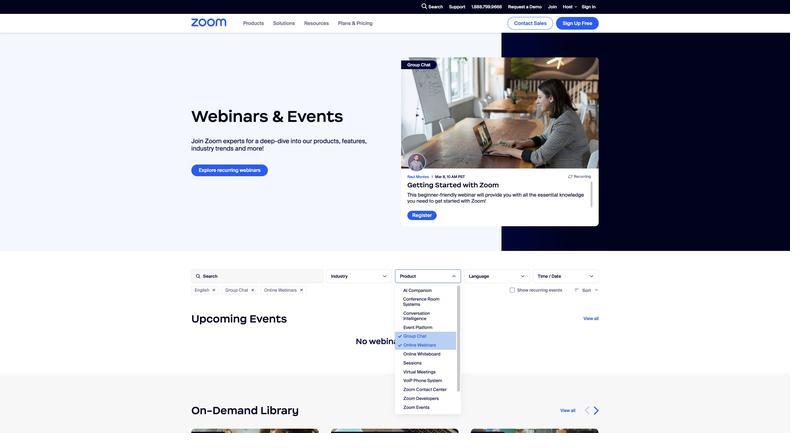 Task type: describe. For each thing, give the bounding box(es) containing it.
search image
[[422, 4, 427, 9]]

one
[[417, 414, 425, 419]]

virtual meetings
[[404, 369, 436, 375]]

& for plans
[[352, 20, 356, 27]]

dive
[[278, 137, 290, 145]]

2 vertical spatial group
[[404, 334, 416, 339]]

demand
[[213, 404, 258, 418]]

phone
[[414, 378, 427, 384]]

request a demo
[[509, 4, 542, 9]]

events
[[549, 288, 563, 293]]

in
[[592, 4, 596, 9]]

0 vertical spatial view all link
[[584, 316, 599, 322]]

zoom developers
[[404, 396, 439, 402]]

platform
[[416, 325, 433, 330]]

sign up free
[[563, 20, 593, 27]]

found!
[[408, 337, 435, 347]]

zoom contact center
[[404, 387, 447, 393]]

up
[[575, 20, 581, 27]]

conversation intelligence
[[404, 311, 430, 322]]

started
[[436, 181, 462, 189]]

resources
[[304, 20, 329, 27]]

plans
[[338, 20, 351, 27]]

zoom for zoom contact center
[[404, 387, 416, 393]]

group chat link
[[402, 57, 599, 169]]

72 hero_experiences_14 image
[[471, 429, 599, 433]]

our
[[303, 137, 312, 145]]

8,
[[443, 175, 446, 179]]

sign up free link
[[557, 17, 599, 30]]

products,
[[314, 137, 341, 145]]

montes
[[416, 175, 429, 179]]

sign for sign in
[[582, 4, 592, 9]]

solutions
[[273, 20, 295, 27]]

need
[[417, 198, 429, 204]]

zoom for zoom developers
[[404, 396, 416, 402]]

1 horizontal spatial events
[[287, 106, 344, 126]]

voip
[[404, 378, 413, 384]]

getting
[[408, 181, 434, 189]]

1 horizontal spatial you
[[504, 192, 512, 198]]

conference
[[404, 297, 427, 302]]

mar
[[436, 175, 442, 179]]

on-
[[192, 404, 213, 418]]

0 vertical spatial group chat
[[408, 62, 431, 68]]

Search field
[[192, 270, 323, 283]]

get
[[435, 198, 443, 204]]

zoom inside join zoom experts for a deep-dive into our products, features, industry trends and more!
[[205, 137, 222, 145]]

zoom call 16 image
[[402, 57, 599, 169]]

0 horizontal spatial you
[[408, 198, 416, 204]]

explore
[[199, 167, 216, 174]]

1.888.799.9666 link
[[469, 0, 506, 14]]

webinars & events
[[192, 106, 344, 126]]

will
[[477, 192, 485, 198]]

plans & pricing
[[338, 20, 373, 27]]

upcoming
[[192, 312, 247, 326]]

hybrid workforce_experiences_mock-1 image
[[192, 429, 319, 433]]

products button
[[243, 20, 264, 27]]

0 horizontal spatial view
[[561, 408, 570, 414]]

intelligence
[[404, 316, 427, 322]]

2 vertical spatial group chat
[[404, 334, 427, 339]]

recurring for show
[[530, 288, 548, 293]]

essential
[[538, 192, 559, 198]]

join zoom experts for a deep-dive into our products, features, industry trends and more!
[[192, 137, 367, 153]]

view all for 'view all' link to the top
[[584, 316, 599, 322]]

online whiteboard
[[404, 352, 441, 357]]

industry
[[331, 274, 348, 279]]

mar 8, 10 am pst
[[436, 175, 465, 179]]

sign in
[[582, 4, 596, 9]]

english
[[195, 288, 209, 293]]

1 horizontal spatial online webinars
[[404, 343, 436, 348]]

raul
[[408, 175, 415, 179]]

join for join
[[549, 4, 557, 9]]

trends
[[216, 145, 234, 153]]

no webinars found!
[[356, 337, 435, 347]]

on-demand library
[[192, 404, 299, 418]]

solutions button
[[273, 20, 295, 27]]

sessions
[[404, 360, 422, 366]]

more!
[[248, 145, 264, 153]]

events for zoom events
[[417, 405, 430, 410]]

deep-
[[260, 137, 278, 145]]

0 horizontal spatial online webinars
[[265, 288, 297, 293]]

search
[[429, 4, 443, 10]]

virtual
[[404, 369, 416, 375]]

conference room systems
[[404, 297, 440, 307]]

event platform
[[404, 325, 433, 330]]

products
[[243, 20, 264, 27]]

this
[[408, 192, 417, 198]]

0 vertical spatial online
[[265, 288, 277, 293]]

1 vertical spatial contact
[[417, 387, 432, 393]]

view all for bottommost 'view all' link
[[561, 408, 576, 414]]

2 vertical spatial chat
[[417, 334, 427, 339]]



Task type: vqa. For each thing, say whether or not it's contained in the screenshot.
Korean
no



Task type: locate. For each thing, give the bounding box(es) containing it.
join for join zoom experts for a deep-dive into our products, features, industry trends and more!
[[192, 137, 204, 145]]

show recurring events
[[518, 288, 563, 293]]

recurring right explore on the left of page
[[218, 167, 239, 174]]

zoom!
[[472, 198, 486, 204]]

recurring for explore
[[218, 167, 239, 174]]

online down search field
[[265, 288, 277, 293]]

online up sessions at bottom
[[404, 352, 417, 357]]

conversation
[[404, 311, 430, 316]]

for
[[246, 137, 254, 145]]

1 horizontal spatial webinars
[[278, 288, 297, 293]]

host button
[[560, 0, 579, 14]]

all for bottommost 'view all' link
[[571, 408, 576, 414]]

a left demo
[[527, 4, 529, 9]]

1 vertical spatial view all link
[[561, 408, 576, 414]]

0 vertical spatial view all
[[584, 316, 599, 322]]

recurring
[[575, 174, 592, 179]]

zoom inside getting started with zoom this beginner-friendly webinar will provide you with all the essential knowledge you need to get started with zoom!
[[480, 181, 499, 189]]

zoom logo image
[[192, 19, 226, 27]]

support link
[[446, 0, 469, 14]]

zoom one
[[404, 414, 425, 419]]

zoom up provide
[[480, 181, 499, 189]]

contact sales
[[515, 20, 547, 27]]

register link
[[408, 211, 437, 220]]

zoom events
[[404, 405, 430, 410]]

webinars down event
[[369, 337, 407, 347]]

0 horizontal spatial sign
[[563, 20, 574, 27]]

with
[[463, 181, 478, 189], [513, 192, 522, 198], [461, 198, 471, 204]]

2 vertical spatial events
[[417, 405, 430, 410]]

sign for sign up free
[[563, 20, 574, 27]]

language
[[469, 274, 490, 279]]

0 vertical spatial view
[[584, 316, 594, 322]]

2 horizontal spatial webinars
[[418, 343, 436, 348]]

online webinars down search field
[[265, 288, 297, 293]]

0 horizontal spatial contact
[[417, 387, 432, 393]]

support
[[450, 4, 466, 9]]

sign left the in
[[582, 4, 592, 9]]

2 vertical spatial webinars
[[418, 343, 436, 348]]

sign left up
[[563, 20, 574, 27]]

1 vertical spatial group chat
[[226, 288, 248, 293]]

companion
[[409, 288, 432, 293]]

0 vertical spatial sign
[[582, 4, 592, 9]]

plans & pricing link
[[338, 20, 373, 27]]

None search field
[[399, 2, 420, 12]]

all for 'view all' link to the top
[[595, 316, 599, 322]]

0 vertical spatial events
[[287, 106, 344, 126]]

1 vertical spatial group
[[226, 288, 238, 293]]

1 horizontal spatial contact
[[515, 20, 533, 27]]

a right for
[[255, 137, 259, 145]]

1 vertical spatial recurring
[[530, 288, 548, 293]]

zoom up zoom one
[[404, 405, 416, 410]]

1 vertical spatial &
[[272, 106, 284, 126]]

events for upcoming events
[[250, 312, 287, 326]]

0 vertical spatial chat
[[421, 62, 431, 68]]

a inside join zoom experts for a deep-dive into our products, features, industry trends and more!
[[255, 137, 259, 145]]

0 horizontal spatial view all link
[[561, 408, 576, 414]]

0 vertical spatial a
[[527, 4, 529, 9]]

1 horizontal spatial recurring
[[530, 288, 548, 293]]

raul montes link
[[408, 175, 436, 179]]

explore recurring webinars
[[199, 167, 261, 174]]

1 vertical spatial online
[[404, 343, 417, 348]]

1 vertical spatial view all
[[561, 408, 576, 414]]

contact
[[515, 20, 533, 27], [417, 387, 432, 393]]

zoom left experts
[[205, 137, 222, 145]]

join inside join zoom experts for a deep-dive into our products, features, industry trends and more!
[[192, 137, 204, 145]]

1 vertical spatial webinars
[[278, 288, 297, 293]]

chat
[[421, 62, 431, 68], [239, 288, 248, 293], [417, 334, 427, 339]]

features,
[[342, 137, 367, 145]]

1 vertical spatial sign
[[563, 20, 574, 27]]

event
[[404, 325, 415, 330]]

sign inside sign up free link
[[563, 20, 574, 27]]

0 horizontal spatial a
[[255, 137, 259, 145]]

& right plans
[[352, 20, 356, 27]]

raul montes
[[408, 175, 429, 179]]

1 horizontal spatial webinars
[[369, 337, 407, 347]]

1 horizontal spatial join
[[549, 4, 557, 9]]

1 horizontal spatial all
[[571, 408, 576, 414]]

center
[[434, 387, 447, 393]]

zoom for zoom events
[[404, 405, 416, 410]]

financial services_experiences_2 image
[[331, 429, 459, 433]]

webinars down more!
[[240, 167, 261, 174]]

time / date
[[538, 274, 562, 279]]

online webinars
[[265, 288, 297, 293], [404, 343, 436, 348]]

system
[[428, 378, 443, 384]]

library
[[261, 404, 299, 418]]

recurring down the time
[[530, 288, 548, 293]]

webinars
[[240, 167, 261, 174], [369, 337, 407, 347]]

provide
[[486, 192, 503, 198]]

1 horizontal spatial &
[[352, 20, 356, 27]]

0 vertical spatial all
[[523, 192, 528, 198]]

ai
[[404, 288, 408, 293]]

pst
[[458, 175, 465, 179]]

zoom
[[205, 137, 222, 145], [480, 181, 499, 189], [404, 387, 416, 393], [404, 396, 416, 402], [404, 405, 416, 410], [404, 414, 416, 419]]

0 horizontal spatial webinars
[[240, 167, 261, 174]]

view
[[584, 316, 594, 322], [561, 408, 570, 414]]

1 vertical spatial view
[[561, 408, 570, 414]]

1.888.799.9666
[[472, 4, 502, 9]]

2 horizontal spatial all
[[595, 316, 599, 322]]

room
[[428, 297, 440, 302]]

group
[[408, 62, 420, 68], [226, 288, 238, 293], [404, 334, 416, 339]]

and
[[235, 145, 246, 153]]

online webinars up online whiteboard
[[404, 343, 436, 348]]

explore recurring webinars link
[[192, 165, 268, 176]]

free
[[582, 20, 593, 27]]

view all
[[584, 316, 599, 322], [561, 408, 576, 414]]

/
[[549, 274, 551, 279]]

zoom for zoom one
[[404, 414, 416, 419]]

recurring
[[218, 167, 239, 174], [530, 288, 548, 293]]

sign inside sign in link
[[582, 4, 592, 9]]

1 vertical spatial online webinars
[[404, 343, 436, 348]]

into
[[291, 137, 302, 145]]

host
[[564, 4, 573, 10]]

1 vertical spatial all
[[595, 316, 599, 322]]

upcoming events
[[192, 312, 287, 326]]

experts
[[223, 137, 245, 145]]

recurring inside explore recurring webinars link
[[218, 167, 239, 174]]

request
[[509, 4, 526, 9]]

0 horizontal spatial &
[[272, 106, 284, 126]]

beginner-
[[418, 192, 441, 198]]

developers
[[417, 396, 439, 402]]

1 vertical spatial join
[[192, 137, 204, 145]]

0 vertical spatial join
[[549, 4, 557, 9]]

raul montes image
[[408, 154, 426, 171]]

friendly
[[441, 192, 457, 198]]

0 vertical spatial recurring
[[218, 167, 239, 174]]

systems
[[404, 302, 421, 307]]

with left the
[[513, 192, 522, 198]]

1 horizontal spatial view
[[584, 316, 594, 322]]

0 horizontal spatial join
[[192, 137, 204, 145]]

industry
[[192, 145, 214, 153]]

to
[[430, 198, 434, 204]]

online
[[265, 288, 277, 293], [404, 343, 417, 348], [404, 352, 417, 357]]

you left 'need'
[[408, 198, 416, 204]]

10
[[447, 175, 451, 179]]

ai companion
[[404, 288, 432, 293]]

0 horizontal spatial view all
[[561, 408, 576, 414]]

0 vertical spatial webinars
[[192, 106, 269, 126]]

0 horizontal spatial all
[[523, 192, 528, 198]]

& up dive
[[272, 106, 284, 126]]

zoom left one
[[404, 414, 416, 419]]

time
[[538, 274, 548, 279]]

zoom up zoom events
[[404, 396, 416, 402]]

date
[[552, 274, 562, 279]]

1 horizontal spatial a
[[527, 4, 529, 9]]

sign
[[582, 4, 592, 9], [563, 20, 574, 27]]

join left host
[[549, 4, 557, 9]]

with left zoom!
[[461, 198, 471, 204]]

1 horizontal spatial sign
[[582, 4, 592, 9]]

sort
[[583, 288, 592, 293]]

contact down voip phone system
[[417, 387, 432, 393]]

1 horizontal spatial view all link
[[584, 316, 599, 322]]

all inside getting started with zoom this beginner-friendly webinar will provide you with all the essential knowledge you need to get started with zoom!
[[523, 192, 528, 198]]

& for webinars
[[272, 106, 284, 126]]

0 vertical spatial contact
[[515, 20, 533, 27]]

sign in link
[[579, 0, 599, 14]]

0 horizontal spatial webinars
[[192, 106, 269, 126]]

the
[[530, 192, 537, 198]]

with up webinar
[[463, 181, 478, 189]]

1 horizontal spatial view all
[[584, 316, 599, 322]]

1 vertical spatial events
[[250, 312, 287, 326]]

1 vertical spatial a
[[255, 137, 259, 145]]

1 vertical spatial webinars
[[369, 337, 407, 347]]

2 vertical spatial online
[[404, 352, 417, 357]]

product
[[400, 274, 416, 279]]

view all link
[[584, 316, 599, 322], [561, 408, 576, 414]]

join left "trends"
[[192, 137, 204, 145]]

0 vertical spatial &
[[352, 20, 356, 27]]

0 horizontal spatial events
[[250, 312, 287, 326]]

register
[[413, 212, 432, 219]]

1 vertical spatial chat
[[239, 288, 248, 293]]

zoom down voip
[[404, 387, 416, 393]]

join link
[[546, 0, 560, 14]]

resources button
[[304, 20, 329, 27]]

0 horizontal spatial recurring
[[218, 167, 239, 174]]

am
[[452, 175, 458, 179]]

contact down request a demo link
[[515, 20, 533, 27]]

0 vertical spatial webinars
[[240, 167, 261, 174]]

search image
[[422, 4, 427, 9]]

no
[[356, 337, 368, 347]]

online up online whiteboard
[[404, 343, 417, 348]]

0 vertical spatial online webinars
[[265, 288, 297, 293]]

2 vertical spatial all
[[571, 408, 576, 414]]

contact sales link
[[508, 17, 554, 30]]

you right provide
[[504, 192, 512, 198]]

request a demo link
[[506, 0, 545, 14]]

2 horizontal spatial events
[[417, 405, 430, 410]]

0 vertical spatial group
[[408, 62, 420, 68]]



